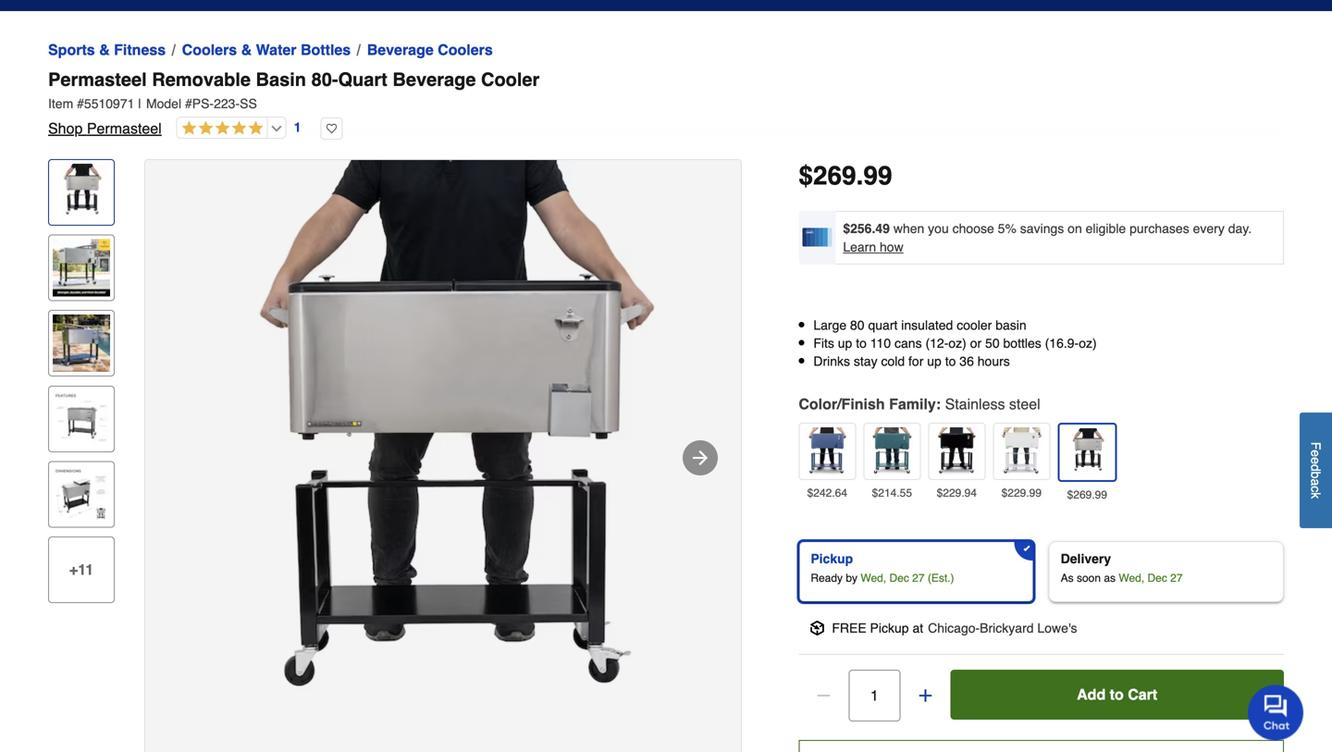 Task type: vqa. For each thing, say whether or not it's contained in the screenshot.
Sup...
no



Task type: describe. For each thing, give the bounding box(es) containing it.
arrow right image
[[689, 447, 711, 469]]

how
[[880, 240, 903, 254]]

a
[[1308, 479, 1323, 486]]

blue image
[[803, 427, 851, 475]]

permasteel  #ps-223-ss image
[[145, 160, 741, 752]]

quart
[[868, 318, 898, 333]]

(16.9-
[[1045, 336, 1079, 351]]

ready
[[811, 571, 843, 584]]

80
[[850, 318, 865, 333]]

f
[[1308, 442, 1323, 450]]

large 80 quart insulated cooler basin fits up to 110 cans (12-oz) or 50 bottles (16.9-oz) drinks stay cold for up to 36 hours
[[813, 318, 1097, 369]]

permasteel  #ps-223-ss - thumbnail4 image
[[53, 390, 110, 448]]

lowe's
[[1037, 620, 1077, 635]]

delivery as soon as wed, dec 27
[[1061, 551, 1183, 584]]

wed, inside delivery as soon as wed, dec 27
[[1119, 571, 1144, 584]]

223-
[[214, 96, 240, 111]]

shop
[[48, 120, 83, 137]]

$229.94
[[937, 486, 977, 499]]

110
[[870, 336, 891, 351]]

1 horizontal spatial pickup
[[870, 620, 909, 635]]

coolers & water bottles
[[182, 41, 351, 58]]

item number 5 5 1 0 9 7 1 and model number p s - 2 2 3 - s s element
[[48, 94, 1284, 113]]

sports & fitness
[[48, 41, 166, 58]]

cold
[[881, 354, 905, 369]]

2 oz) from the left
[[1079, 336, 1097, 351]]

shop permasteel
[[48, 120, 162, 137]]

basin
[[996, 318, 1027, 333]]

bottles
[[1003, 336, 1041, 351]]

5510971
[[84, 96, 135, 111]]

steel
[[1009, 395, 1040, 412]]

permasteel  #ps-223-ss - thumbnail2 image
[[53, 239, 110, 297]]

coolers & water bottles link
[[182, 39, 351, 61]]

large
[[813, 318, 847, 333]]

f e e d b a c k button
[[1300, 412, 1332, 528]]

coolers inside beverage coolers link
[[438, 41, 493, 58]]

0 vertical spatial to
[[856, 336, 867, 351]]

fitness
[[114, 41, 166, 58]]

minus image
[[814, 686, 833, 705]]

cart
[[1128, 686, 1157, 703]]

family
[[889, 395, 936, 412]]

green image
[[868, 427, 916, 475]]

day.
[[1228, 221, 1252, 236]]

dec inside pickup ready by wed, dec 27 (est.)
[[889, 571, 909, 584]]

when
[[893, 221, 924, 236]]

heart outline image
[[321, 117, 343, 140]]

(est.)
[[928, 571, 954, 584]]

every
[[1193, 221, 1225, 236]]

:
[[936, 395, 941, 412]]

beverage coolers
[[367, 41, 493, 58]]

by
[[846, 571, 858, 584]]

dec inside delivery as soon as wed, dec 27
[[1147, 571, 1167, 584]]

delivery
[[1061, 551, 1111, 566]]

you
[[928, 221, 949, 236]]

drinks
[[813, 354, 850, 369]]

purchases
[[1130, 221, 1189, 236]]

27 inside pickup ready by wed, dec 27 (est.)
[[912, 571, 925, 584]]

2 e from the top
[[1308, 457, 1323, 464]]

color/finish
[[799, 395, 885, 412]]

|
[[138, 96, 141, 111]]

0 horizontal spatial up
[[838, 336, 852, 351]]

plus image
[[916, 686, 935, 705]]

permasteel inside permasteel removable basin 80-quart beverage cooler item # 5510971 | model # ps-223-ss
[[48, 69, 147, 90]]

soon
[[1077, 571, 1101, 584]]

learn
[[843, 240, 876, 254]]

fits
[[813, 336, 834, 351]]

pickup inside pickup ready by wed, dec 27 (est.)
[[811, 551, 853, 566]]

ps-
[[192, 96, 214, 111]]

sports & fitness link
[[48, 39, 166, 61]]

$269.99
[[1067, 488, 1107, 501]]

brickyard
[[980, 620, 1034, 635]]

& for coolers
[[241, 41, 252, 58]]

eligible
[[1086, 221, 1126, 236]]

sports
[[48, 41, 95, 58]]

1 vertical spatial to
[[945, 354, 956, 369]]

beverage coolers link
[[367, 39, 493, 61]]

c
[[1308, 486, 1323, 492]]

$229.99
[[1001, 486, 1042, 499]]

insulated
[[901, 318, 953, 333]]

savings
[[1020, 221, 1064, 236]]

white image
[[997, 427, 1046, 475]]

b
[[1308, 471, 1323, 479]]

to inside "button"
[[1110, 686, 1124, 703]]

Stepper number input field with increment and decrement buttons number field
[[849, 670, 900, 721]]

1 oz) from the left
[[948, 336, 966, 351]]

chicago-
[[928, 620, 980, 635]]

0 vertical spatial beverage
[[367, 41, 434, 58]]

99
[[863, 161, 892, 191]]

permasteel removable basin 80-quart beverage cooler item # 5510971 | model # ps-223-ss
[[48, 69, 540, 111]]

+11 button
[[48, 536, 115, 603]]



Task type: locate. For each thing, give the bounding box(es) containing it.
1 vertical spatial pickup
[[870, 620, 909, 635]]

0 horizontal spatial oz)
[[948, 336, 966, 351]]

$ 269 . 99
[[799, 161, 892, 191]]

1 horizontal spatial coolers
[[438, 41, 493, 58]]

80-
[[311, 69, 338, 90]]

36
[[960, 354, 974, 369]]

1 horizontal spatial to
[[945, 354, 956, 369]]

e up b
[[1308, 457, 1323, 464]]

wed, right the as in the bottom right of the page
[[1119, 571, 1144, 584]]

1 horizontal spatial oz)
[[1079, 336, 1097, 351]]

cans
[[895, 336, 922, 351]]

# right the model in the left top of the page
[[185, 96, 192, 111]]

oz)
[[948, 336, 966, 351], [1079, 336, 1097, 351]]

1 horizontal spatial up
[[927, 354, 942, 369]]

# right item
[[77, 96, 84, 111]]

beverage up quart
[[367, 41, 434, 58]]

wed, inside pickup ready by wed, dec 27 (est.)
[[861, 571, 886, 584]]

add
[[1077, 686, 1106, 703]]

pickup image
[[810, 620, 825, 635]]

1 e from the top
[[1308, 450, 1323, 457]]

27 right the as in the bottom right of the page
[[1170, 571, 1183, 584]]

cooler
[[957, 318, 992, 333]]

1 vertical spatial beverage
[[393, 69, 476, 90]]

50
[[985, 336, 1000, 351]]

1 horizontal spatial dec
[[1147, 571, 1167, 584]]

269
[[813, 161, 856, 191]]

as
[[1104, 571, 1116, 584]]

e
[[1308, 450, 1323, 457], [1308, 457, 1323, 464]]

0 vertical spatial permasteel
[[48, 69, 147, 90]]

27 left (est.)
[[912, 571, 925, 584]]

& right sports
[[99, 41, 110, 58]]

1
[[294, 120, 301, 135]]

wed,
[[861, 571, 886, 584], [1119, 571, 1144, 584]]

ss
[[240, 96, 257, 111]]

quart
[[338, 69, 387, 90]]

or
[[970, 336, 982, 351]]

oz) right bottles at the right top of page
[[1079, 336, 1097, 351]]

water
[[256, 41, 296, 58]]

beverage inside permasteel removable basin 80-quart beverage cooler item # 5510971 | model # ps-223-ss
[[393, 69, 476, 90]]

$
[[799, 161, 813, 191]]

permasteel  #ps-223-ss - thumbnail5 image
[[53, 466, 110, 523]]

to down "80"
[[856, 336, 867, 351]]

to left the 36
[[945, 354, 956, 369]]

permasteel  #ps-223-ss - thumbnail image
[[53, 164, 110, 221]]

1 & from the left
[[99, 41, 110, 58]]

2 27 from the left
[[1170, 571, 1183, 584]]

0 horizontal spatial dec
[[889, 571, 909, 584]]

model
[[146, 96, 181, 111]]

black image
[[933, 427, 981, 475]]

permasteel up 5510971
[[48, 69, 147, 90]]

pickup ready by wed, dec 27 (est.)
[[811, 551, 954, 584]]

2 dec from the left
[[1147, 571, 1167, 584]]

option group
[[791, 534, 1291, 609]]

1 wed, from the left
[[861, 571, 886, 584]]

$214.55
[[872, 486, 912, 499]]

oz) left or
[[948, 336, 966, 351]]

0 horizontal spatial to
[[856, 336, 867, 351]]

item
[[48, 96, 73, 111]]

0 horizontal spatial 27
[[912, 571, 925, 584]]

stay
[[854, 354, 877, 369]]

color/finish family : stainless steel
[[799, 395, 1040, 412]]

add to cart
[[1077, 686, 1157, 703]]

cooler
[[481, 69, 540, 90]]

stainless steel image
[[1063, 428, 1111, 476]]

coolers up cooler
[[438, 41, 493, 58]]

2 coolers from the left
[[438, 41, 493, 58]]

5 stars image
[[177, 120, 263, 137]]

add to cart button
[[950, 670, 1284, 719]]

$256.49 when you choose 5% savings on eligible purchases every day. learn how
[[843, 221, 1252, 254]]

as
[[1061, 571, 1074, 584]]

pickup left the at on the bottom right of page
[[870, 620, 909, 635]]

coolers up removable
[[182, 41, 237, 58]]

k
[[1308, 492, 1323, 499]]

1 dec from the left
[[889, 571, 909, 584]]

1 # from the left
[[77, 96, 84, 111]]

& for sports
[[99, 41, 110, 58]]

pickup
[[811, 551, 853, 566], [870, 620, 909, 635]]

2 vertical spatial to
[[1110, 686, 1124, 703]]

on
[[1068, 221, 1082, 236]]

0 vertical spatial up
[[838, 336, 852, 351]]

learn how button
[[843, 238, 903, 256]]

stainless
[[945, 395, 1005, 412]]

permasteel
[[48, 69, 147, 90], [87, 120, 162, 137]]

$242.64
[[807, 486, 847, 499]]

1 horizontal spatial wed,
[[1119, 571, 1144, 584]]

at
[[913, 620, 923, 635]]

1 horizontal spatial 27
[[1170, 571, 1183, 584]]

permasteel down 5510971
[[87, 120, 162, 137]]

.
[[856, 161, 863, 191]]

bottles
[[301, 41, 351, 58]]

free pickup at chicago-brickyard lowe's
[[832, 620, 1077, 635]]

1 vertical spatial permasteel
[[87, 120, 162, 137]]

dec left (est.)
[[889, 571, 909, 584]]

0 horizontal spatial &
[[99, 41, 110, 58]]

dec right the as in the bottom right of the page
[[1147, 571, 1167, 584]]

to
[[856, 336, 867, 351], [945, 354, 956, 369], [1110, 686, 1124, 703]]

$256.49
[[843, 221, 890, 236]]

1 horizontal spatial #
[[185, 96, 192, 111]]

up
[[838, 336, 852, 351], [927, 354, 942, 369]]

#
[[77, 96, 84, 111], [185, 96, 192, 111]]

free
[[832, 620, 866, 635]]

2 # from the left
[[185, 96, 192, 111]]

(12-
[[925, 336, 949, 351]]

1 vertical spatial up
[[927, 354, 942, 369]]

basin
[[256, 69, 306, 90]]

27
[[912, 571, 925, 584], [1170, 571, 1183, 584]]

0 vertical spatial pickup
[[811, 551, 853, 566]]

None search field
[[474, 0, 979, 11]]

up right fits
[[838, 336, 852, 351]]

to right add
[[1110, 686, 1124, 703]]

hours
[[978, 354, 1010, 369]]

+11
[[69, 561, 94, 578]]

2 & from the left
[[241, 41, 252, 58]]

d
[[1308, 464, 1323, 471]]

& left water
[[241, 41, 252, 58]]

pickup up ready
[[811, 551, 853, 566]]

e up the d on the bottom right of page
[[1308, 450, 1323, 457]]

coolers inside the "coolers & water bottles" link
[[182, 41, 237, 58]]

wed, right by
[[861, 571, 886, 584]]

0 horizontal spatial pickup
[[811, 551, 853, 566]]

0 horizontal spatial #
[[77, 96, 84, 111]]

27 inside delivery as soon as wed, dec 27
[[1170, 571, 1183, 584]]

coolers
[[182, 41, 237, 58], [438, 41, 493, 58]]

permasteel  #ps-223-ss - thumbnail3 image
[[53, 315, 110, 372]]

for
[[908, 354, 924, 369]]

0 horizontal spatial coolers
[[182, 41, 237, 58]]

beverage down beverage coolers link
[[393, 69, 476, 90]]

2 horizontal spatial to
[[1110, 686, 1124, 703]]

1 horizontal spatial &
[[241, 41, 252, 58]]

2 wed, from the left
[[1119, 571, 1144, 584]]

choose
[[952, 221, 994, 236]]

1 27 from the left
[[912, 571, 925, 584]]

option group containing pickup
[[791, 534, 1291, 609]]

chat invite button image
[[1248, 684, 1304, 740]]

5%
[[998, 221, 1017, 236]]

1 coolers from the left
[[182, 41, 237, 58]]

up down (12-
[[927, 354, 942, 369]]

f e e d b a c k
[[1308, 442, 1323, 499]]

removable
[[152, 69, 251, 90]]

0 horizontal spatial wed,
[[861, 571, 886, 584]]



